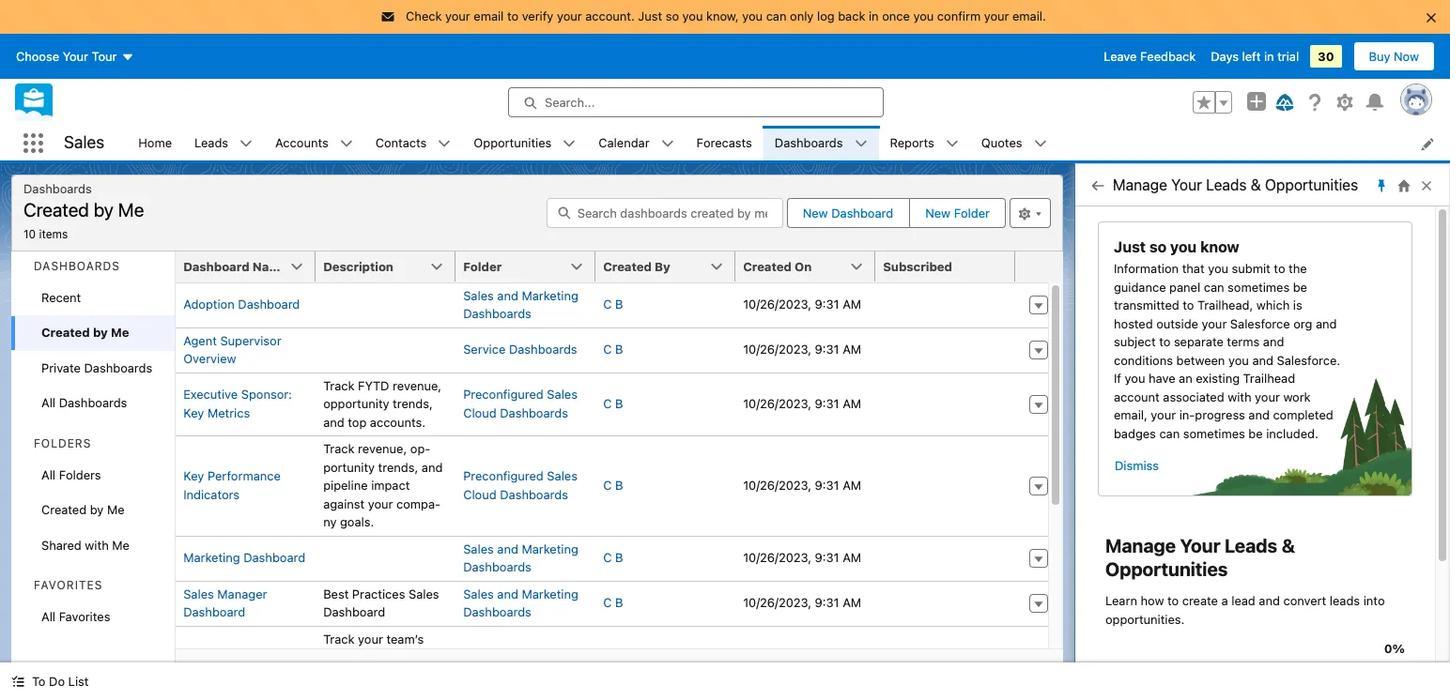 Task type: locate. For each thing, give the bounding box(es) containing it.
learn how to create a lead and convert leads into opportunities. 0%
[[1105, 594, 1405, 656]]

2 c from the top
[[603, 342, 612, 357]]

9:31 for key
[[815, 396, 839, 411]]

in right 'back'
[[869, 8, 879, 23]]

0 vertical spatial trends,
[[393, 396, 433, 411]]

so left know,
[[666, 8, 679, 23]]

c for overview
[[603, 342, 612, 357]]

opportunities up the
[[1265, 177, 1358, 193]]

track
[[323, 378, 355, 393], [323, 441, 355, 456], [323, 632, 355, 647]]

trends, up accounts.
[[393, 396, 433, 411]]

opportunities list item
[[462, 126, 587, 161]]

0 vertical spatial goals.
[[340, 515, 374, 530]]

5 c from the top
[[603, 551, 612, 566]]

1 c b link from the top
[[603, 297, 623, 312]]

0 vertical spatial created by me
[[41, 325, 129, 340]]

me down home link
[[118, 199, 144, 221]]

0 vertical spatial cloud
[[463, 405, 496, 420]]

1 created by me from the top
[[41, 325, 129, 340]]

text default image right "calendar"
[[661, 137, 674, 151]]

5 text default image from the left
[[661, 137, 674, 151]]

0 vertical spatial just
[[638, 8, 662, 23]]

sometimes down 'in-'
[[1183, 426, 1245, 441]]

sales and marketing dashboards
[[463, 288, 578, 321], [463, 541, 578, 575], [463, 586, 578, 620]]

leads
[[194, 135, 228, 150], [1206, 177, 1247, 193], [1225, 535, 1277, 557]]

2 text default image from the left
[[340, 137, 353, 151]]

3 10/26/2023, from the top
[[743, 396, 811, 411]]

completed
[[1273, 408, 1333, 423]]

1 vertical spatial revenue,
[[358, 441, 407, 456]]

10/26/2023, for overview
[[743, 342, 811, 357]]

0 vertical spatial leads
[[194, 135, 228, 150]]

ny
[[323, 496, 441, 530]]

sales and marketing dashboards for marketing dashboard
[[463, 541, 578, 575]]

2 preconfigured sales cloud dashboards from the top
[[463, 469, 578, 502]]

in-
[[1179, 408, 1195, 423]]

1 vertical spatial all
[[41, 467, 56, 482]]

metrics
[[207, 405, 250, 420]]

0 vertical spatial opportunities
[[474, 135, 552, 150]]

sales and marketing dashboards link for marketing dashboard
[[463, 541, 578, 575]]

1 vertical spatial created by me link
[[11, 493, 175, 528]]

5 10/26/2023, from the top
[[743, 551, 811, 566]]

description cell
[[316, 251, 467, 283]]

your inside dropdown button
[[63, 48, 88, 63]]

2 10/26/2023, 9:31 am from the top
[[743, 342, 861, 357]]

0 vertical spatial preconfigured
[[463, 387, 544, 402]]

text default image inside reports list item
[[946, 137, 959, 151]]

1 track from the top
[[323, 378, 355, 393]]

only
[[790, 8, 814, 23]]

cloud down service
[[463, 405, 496, 420]]

to right email
[[507, 8, 519, 23]]

key inside key performance indicators
[[183, 469, 204, 484]]

all for all dashboards
[[41, 395, 56, 410]]

0 vertical spatial so
[[666, 8, 679, 23]]

created by me link for with
[[11, 493, 175, 528]]

revenue, down accounts.
[[358, 441, 407, 456]]

0 horizontal spatial can
[[766, 8, 787, 23]]

quotes list item
[[970, 126, 1058, 161]]

0 horizontal spatial folder
[[463, 259, 502, 274]]

new
[[803, 205, 828, 220], [925, 205, 950, 220]]

6 10/26/2023, 9:31 am from the top
[[743, 596, 861, 611]]

1 vertical spatial progress
[[323, 668, 373, 683]]

0 horizontal spatial just
[[638, 8, 662, 23]]

0 vertical spatial &
[[1251, 177, 1261, 193]]

1 preconfigured sales cloud dashboards from the top
[[463, 387, 578, 420]]

text default image inside quotes list item
[[1034, 137, 1047, 151]]

5 c b from the top
[[603, 551, 623, 566]]

sales and marketing dashboards for adoption dashboard
[[463, 288, 578, 321]]

folders up the shared with me
[[59, 467, 101, 482]]

4 9:31 from the top
[[815, 478, 839, 493]]

2 track from the top
[[323, 441, 355, 456]]

0 vertical spatial preconfigured sales cloud dashboards
[[463, 387, 578, 420]]

track inside track fytd revenue, opportunity trends, and top accounts.
[[323, 378, 355, 393]]

with down existing
[[1228, 389, 1251, 404]]

1 horizontal spatial in
[[1264, 48, 1274, 63]]

leads up 'know'
[[1206, 177, 1247, 193]]

1 vertical spatial sales and marketing dashboards
[[463, 541, 578, 575]]

folder
[[954, 205, 990, 220], [463, 259, 502, 274]]

text default image inside dashboards list item
[[854, 137, 867, 151]]

2 preconfigured from the top
[[463, 469, 544, 484]]

text default image
[[240, 137, 253, 151], [340, 137, 353, 151], [438, 137, 451, 151], [563, 137, 576, 151], [661, 137, 674, 151], [854, 137, 867, 151], [946, 137, 959, 151], [1034, 137, 1047, 151]]

4 am from the top
[[843, 478, 861, 493]]

you right once
[[913, 8, 934, 23]]

0 vertical spatial by
[[94, 199, 114, 221]]

text default image for quotes
[[1034, 137, 1047, 151]]

track revenue, op portunity trends, and pipeline impact against your compa ny goals.
[[323, 441, 443, 530]]

5 am from the top
[[843, 551, 861, 566]]

can for know
[[1204, 279, 1224, 294]]

new for new folder
[[925, 205, 950, 220]]

text default image inside leads list item
[[240, 137, 253, 151]]

2 key from the top
[[183, 469, 204, 484]]

2 c b link from the top
[[603, 342, 623, 357]]

text default image for calendar
[[661, 137, 674, 151]]

all up to do list button
[[41, 609, 56, 625]]

0 vertical spatial sales and marketing dashboards
[[463, 288, 578, 321]]

1 horizontal spatial progress
[[1195, 408, 1245, 423]]

3 text default image from the left
[[438, 137, 451, 151]]

all for all favorites
[[41, 609, 56, 625]]

Search dashboards created by me... text field
[[546, 198, 783, 228]]

1 c b from the top
[[603, 297, 623, 312]]

new dashboard button
[[788, 199, 908, 227]]

dashboard up manager
[[243, 551, 305, 566]]

1 horizontal spatial new
[[925, 205, 950, 220]]

0 vertical spatial manage
[[1113, 177, 1167, 193]]

recent link
[[11, 280, 175, 316]]

3 c b from the top
[[603, 396, 623, 411]]

10/26/2023, 9:31 am for overview
[[743, 342, 861, 357]]

new for new dashboard
[[803, 205, 828, 220]]

2 cloud from the top
[[463, 487, 496, 502]]

forecasts
[[696, 135, 752, 150]]

1 vertical spatial folders
[[59, 467, 101, 482]]

your up create on the right bottom of page
[[1180, 535, 1220, 557]]

and inside track fytd revenue, opportunity trends, and top accounts.
[[323, 415, 344, 430]]

created by me link up private dashboards
[[11, 316, 175, 351]]

manage your leads & opportunities up 'know'
[[1113, 177, 1358, 193]]

5 c b link from the top
[[603, 551, 623, 566]]

6 b from the top
[[615, 596, 623, 611]]

2 all from the top
[[41, 467, 56, 482]]

manage up the "information"
[[1113, 177, 1167, 193]]

dashboard inside 'best practices sales dashboard'
[[323, 605, 385, 620]]

1 vertical spatial preconfigured sales cloud dashboards
[[463, 469, 578, 502]]

1 sales and marketing dashboards from the top
[[463, 288, 578, 321]]

progress down associated on the right bottom of page
[[1195, 408, 1245, 423]]

1 sales and marketing dashboards link from the top
[[463, 288, 578, 321]]

b for indicators
[[615, 478, 623, 493]]

1 horizontal spatial &
[[1282, 535, 1295, 557]]

agent supervisor overview
[[183, 333, 281, 366]]

5 b from the top
[[615, 551, 623, 566]]

2 vertical spatial sales and marketing dashboards
[[463, 586, 578, 620]]

1 horizontal spatial so
[[1149, 239, 1167, 255]]

subscribed cell
[[875, 251, 1027, 283]]

3 all from the top
[[41, 609, 56, 625]]

0 horizontal spatial new
[[803, 205, 828, 220]]

created by cell
[[596, 251, 747, 283]]

opportunities down search...
[[474, 135, 552, 150]]

3 sales and marketing dashboards from the top
[[463, 586, 578, 620]]

1 horizontal spatial just
[[1114, 239, 1146, 255]]

dashboard up adoption on the left of page
[[183, 259, 249, 274]]

goals. down against on the bottom
[[340, 515, 374, 530]]

2 new from the left
[[925, 205, 950, 220]]

quotes link
[[970, 126, 1034, 161]]

4 c b from the top
[[603, 478, 623, 493]]

1 vertical spatial leads
[[1206, 177, 1247, 193]]

be left included.
[[1248, 426, 1263, 441]]

do
[[49, 674, 65, 689]]

created by me down "recent" link
[[41, 325, 129, 340]]

can left only at the top right
[[766, 8, 787, 23]]

2 am from the top
[[843, 342, 861, 357]]

me right shared
[[112, 538, 130, 553]]

3 9:31 from the top
[[815, 396, 839, 411]]

8 text default image from the left
[[1034, 137, 1047, 151]]

1 vertical spatial sales and marketing dashboards link
[[463, 541, 578, 575]]

service dashboards
[[463, 342, 577, 357]]

opportunities link
[[462, 126, 563, 161]]

6 c from the top
[[603, 596, 612, 611]]

separate
[[1174, 334, 1224, 349]]

1 cloud from the top
[[463, 405, 496, 420]]

4 b from the top
[[615, 478, 623, 493]]

the
[[1289, 261, 1307, 276]]

dashboard inside 'sales manager dashboard'
[[183, 605, 245, 620]]

key up indicators
[[183, 469, 204, 484]]

2 vertical spatial track
[[323, 632, 355, 647]]

account
[[1114, 389, 1160, 404]]

4 text default image from the left
[[563, 137, 576, 151]]

cloud
[[463, 405, 496, 420], [463, 487, 496, 502]]

0 horizontal spatial opportunities
[[474, 135, 552, 150]]

badges
[[1114, 426, 1156, 441]]

new up created on button at the top of the page
[[803, 205, 828, 220]]

c b for indicators
[[603, 478, 623, 493]]

key down executive
[[183, 405, 204, 420]]

1 vertical spatial by
[[93, 325, 108, 340]]

performance
[[207, 469, 281, 484]]

c b for overview
[[603, 342, 623, 357]]

1 vertical spatial your
[[1171, 177, 1202, 193]]

0 vertical spatial created by me link
[[11, 316, 175, 351]]

panel
[[1169, 279, 1200, 294]]

2 vertical spatial sales and marketing dashboards link
[[463, 586, 578, 620]]

text default image inside accounts list item
[[340, 137, 353, 151]]

me
[[118, 199, 144, 221], [111, 325, 129, 340], [107, 502, 125, 517], [112, 538, 130, 553]]

just right account. at the top left of the page
[[638, 8, 662, 23]]

your up 'know'
[[1171, 177, 1202, 193]]

3 sales and marketing dashboards link from the top
[[463, 586, 578, 620]]

2 b from the top
[[615, 342, 623, 357]]

org
[[1293, 316, 1312, 331]]

dashboard down name
[[238, 297, 300, 312]]

2 vertical spatial can
[[1159, 426, 1180, 441]]

text default image for reports
[[946, 137, 959, 151]]

2 horizontal spatial opportunities
[[1265, 177, 1358, 193]]

trends, for portunity
[[378, 460, 418, 475]]

1 all from the top
[[41, 395, 56, 410]]

hosted
[[1114, 316, 1153, 331]]

1 horizontal spatial opportunities
[[1105, 559, 1228, 580]]

3 track from the top
[[323, 632, 355, 647]]

cloud right compa
[[463, 487, 496, 502]]

1 key from the top
[[183, 405, 204, 420]]

terms
[[1227, 334, 1260, 349]]

2 vertical spatial leads
[[1225, 535, 1277, 557]]

3 c from the top
[[603, 396, 612, 411]]

cell
[[316, 283, 456, 327], [875, 283, 1015, 327], [316, 327, 456, 372], [875, 327, 1015, 372], [875, 372, 1015, 436], [875, 436, 1015, 536], [316, 536, 456, 581], [875, 536, 1015, 581], [875, 581, 1015, 626], [456, 626, 596, 701], [596, 626, 736, 701], [736, 626, 875, 701], [875, 626, 1015, 701], [1015, 626, 1062, 701]]

created by me for with
[[41, 502, 125, 517]]

group
[[1193, 91, 1232, 113]]

track revenue, op portunity trends, and pipeline impact against your compa ny goals. grid
[[176, 251, 1062, 701]]

your left email
[[445, 8, 470, 23]]

in
[[869, 8, 879, 23], [1264, 48, 1274, 63]]

sometimes
[[1228, 279, 1290, 294], [1183, 426, 1245, 441]]

just up the "information"
[[1114, 239, 1146, 255]]

0 vertical spatial track
[[323, 378, 355, 393]]

1 preconfigured sales cloud dashboards link from the top
[[463, 387, 578, 420]]

dashboard down manager
[[183, 605, 245, 620]]

and inside learn how to create a lead and convert leads into opportunities. 0%
[[1259, 594, 1280, 609]]

created by me link up the shared with me
[[11, 493, 175, 528]]

trends, up the impact
[[378, 460, 418, 475]]

in right left
[[1264, 48, 1274, 63]]

1 vertical spatial track
[[323, 441, 355, 456]]

& up submit
[[1251, 177, 1261, 193]]

so up the "information"
[[1149, 239, 1167, 255]]

0 horizontal spatial be
[[1248, 426, 1263, 441]]

all dashboards link
[[11, 386, 175, 421]]

dashboard down best
[[323, 605, 385, 620]]

0 vertical spatial be
[[1293, 279, 1307, 294]]

track down top
[[323, 441, 355, 456]]

folder up service
[[463, 259, 502, 274]]

track inside track revenue, op portunity trends, and pipeline impact against your compa ny goals.
[[323, 441, 355, 456]]

preconfigured for opportunity
[[463, 387, 544, 402]]

0 vertical spatial folder
[[954, 205, 990, 220]]

me inside dashboards created by me 10 items
[[118, 199, 144, 221]]

1 10/26/2023, from the top
[[743, 297, 811, 312]]

text default image right contacts
[[438, 137, 451, 151]]

dashboard inside cell
[[183, 259, 249, 274]]

9:31 for overview
[[815, 342, 839, 357]]

1 vertical spatial cloud
[[463, 487, 496, 502]]

new folder
[[925, 205, 990, 220]]

how
[[1141, 594, 1164, 609]]

me inside shared with me link
[[112, 538, 130, 553]]

6 10/26/2023, from the top
[[743, 596, 811, 611]]

am for overview
[[843, 342, 861, 357]]

leads up "lead" on the bottom right of page
[[1225, 535, 1277, 557]]

service dashboards link
[[463, 342, 577, 357]]

1 horizontal spatial be
[[1293, 279, 1307, 294]]

2 horizontal spatial can
[[1204, 279, 1224, 294]]

6 c b link from the top
[[603, 596, 623, 611]]

3 c b link from the top
[[603, 396, 623, 411]]

text default image left accounts link on the left top
[[240, 137, 253, 151]]

1 vertical spatial in
[[1264, 48, 1274, 63]]

0 vertical spatial with
[[1228, 389, 1251, 404]]

text default image inside contacts list item
[[438, 137, 451, 151]]

back
[[838, 8, 865, 23]]

created by me
[[41, 325, 129, 340], [41, 502, 125, 517]]

all up shared
[[41, 467, 56, 482]]

0 horizontal spatial in
[[869, 8, 879, 23]]

goals. down toward
[[355, 687, 389, 701]]

manage your leads & opportunities up create on the right bottom of page
[[1105, 535, 1295, 580]]

your
[[63, 48, 88, 63], [1171, 177, 1202, 193], [1180, 535, 1220, 557]]

manage
[[1113, 177, 1167, 193], [1105, 535, 1176, 557]]

2 sales and marketing dashboards link from the top
[[463, 541, 578, 575]]

text default image left reports 'link'
[[854, 137, 867, 151]]

6 9:31 from the top
[[815, 596, 839, 611]]

1 vertical spatial trends,
[[378, 460, 418, 475]]

1 vertical spatial goals.
[[355, 687, 389, 701]]

1 vertical spatial preconfigured
[[463, 469, 544, 484]]

text default image right accounts
[[340, 137, 353, 151]]

5 9:31 from the top
[[815, 551, 839, 566]]

1 text default image from the left
[[240, 137, 253, 151]]

1 new from the left
[[803, 205, 828, 220]]

created left on
[[743, 259, 792, 274]]

text default image right 'quotes'
[[1034, 137, 1047, 151]]

am for dashboard
[[843, 596, 861, 611]]

text default image inside opportunities list item
[[563, 137, 576, 151]]

sales and marketing dashboards link
[[463, 288, 578, 321], [463, 541, 578, 575], [463, 586, 578, 620]]

subject
[[1114, 334, 1156, 349]]

accounts link
[[264, 126, 340, 161]]

be down the
[[1293, 279, 1307, 294]]

b for dashboard
[[615, 596, 623, 611]]

6 c b from the top
[[603, 596, 623, 611]]

learn
[[1105, 594, 1137, 609]]

favorites up the list
[[59, 609, 110, 625]]

1 created by me link from the top
[[11, 316, 175, 351]]

can up trailhead,
[[1204, 279, 1224, 294]]

preconfigured
[[463, 387, 544, 402], [463, 469, 544, 484]]

3 10/26/2023, 9:31 am from the top
[[743, 396, 861, 411]]

2 10/26/2023, from the top
[[743, 342, 811, 357]]

choose your tour button
[[15, 41, 135, 71]]

key performance indicators link
[[183, 469, 281, 502]]

created down recent
[[41, 325, 90, 340]]

0 vertical spatial revenue,
[[393, 378, 442, 393]]

1 vertical spatial so
[[1149, 239, 1167, 255]]

created up items
[[23, 199, 89, 221]]

created by me up the shared with me
[[41, 502, 125, 517]]

to down outside
[[1159, 334, 1170, 349]]

with right shared
[[85, 538, 109, 553]]

new inside new folder button
[[925, 205, 950, 220]]

can down 'in-'
[[1159, 426, 1180, 441]]

just inside the just so you know information that you submit to the guidance panel can sometimes be transmitted to trailhead, which is hosted outside your salesforce org and subject to separate terms and conditions between you and salesforce. if you have an existing trailhead account associated with your work email, your in-progress and completed badges can sometimes be included.
[[1114, 239, 1146, 255]]

portunity
[[323, 441, 430, 475]]

1 vertical spatial preconfigured sales cloud dashboards link
[[463, 469, 578, 502]]

goals. inside track revenue, op portunity trends, and pipeline impact against your compa ny goals.
[[340, 515, 374, 530]]

shared with me link
[[11, 528, 175, 563]]

cloud for portunity
[[463, 487, 496, 502]]

text default image down search...
[[563, 137, 576, 151]]

days
[[1211, 48, 1239, 63]]

trends, inside track fytd revenue, opportunity trends, and top accounts.
[[393, 396, 433, 411]]

text default image for leads
[[240, 137, 253, 151]]

opportunities up the "how" on the right
[[1105, 559, 1228, 580]]

manage up the "how" on the right
[[1105, 535, 1176, 557]]

recent
[[41, 290, 81, 305]]

your up performance at the bottom
[[358, 632, 383, 647]]

convert
[[1283, 594, 1326, 609]]

is
[[1293, 298, 1302, 313]]

0 vertical spatial sales and marketing dashboards link
[[463, 288, 578, 321]]

new inside new dashboard button
[[803, 205, 828, 220]]

your left 'in-'
[[1151, 408, 1176, 423]]

be
[[1293, 279, 1307, 294], [1248, 426, 1263, 441]]

c for indicators
[[603, 478, 612, 493]]

2 vertical spatial by
[[90, 502, 104, 517]]

you up that
[[1170, 239, 1197, 255]]

sales inside 'best practices sales dashboard'
[[409, 586, 439, 602]]

3 b from the top
[[615, 396, 623, 411]]

progress
[[1195, 408, 1245, 423], [323, 668, 373, 683]]

so inside the just so you know information that you submit to the guidance panel can sometimes be transmitted to trailhead, which is hosted outside your salesforce org and subject to separate terms and conditions between you and salesforce. if you have an existing trailhead account associated with your work email, your in-progress and completed badges can sometimes be included.
[[1149, 239, 1167, 255]]

text default image inside calendar list item
[[661, 137, 674, 151]]

track up opportunity
[[323, 378, 355, 393]]

2 created by me link from the top
[[11, 493, 175, 528]]

2 c b from the top
[[603, 342, 623, 357]]

track your team's performance and progress toward rev enue goals.
[[323, 632, 442, 701]]

your down the impact
[[368, 496, 393, 511]]

track inside track your team's performance and progress toward rev enue goals.
[[323, 632, 355, 647]]

2 9:31 from the top
[[815, 342, 839, 357]]

text default image right reports
[[946, 137, 959, 151]]

folders
[[34, 436, 91, 450], [59, 467, 101, 482]]

1 horizontal spatial with
[[1228, 389, 1251, 404]]

created
[[23, 199, 89, 221], [603, 259, 652, 274], [743, 259, 792, 274], [41, 325, 90, 340], [41, 502, 87, 517]]

1 vertical spatial with
[[85, 538, 109, 553]]

know,
[[706, 8, 739, 23]]

4 10/26/2023, from the top
[[743, 478, 811, 493]]

progress inside the just so you know information that you submit to the guidance panel can sometimes be transmitted to trailhead, which is hosted outside your salesforce org and subject to separate terms and conditions between you and salesforce. if you have an existing trailhead account associated with your work email, your in-progress and completed badges can sometimes be included.
[[1195, 408, 1245, 423]]

0 vertical spatial key
[[183, 405, 204, 420]]

just
[[638, 8, 662, 23], [1114, 239, 1146, 255]]

0 vertical spatial can
[[766, 8, 787, 23]]

2 vertical spatial opportunities
[[1105, 559, 1228, 580]]

6 am from the top
[[843, 596, 861, 611]]

0 vertical spatial sometimes
[[1228, 279, 1290, 294]]

created by me for dashboards
[[41, 325, 129, 340]]

1 vertical spatial can
[[1204, 279, 1224, 294]]

1 vertical spatial just
[[1114, 239, 1146, 255]]

to inside learn how to create a lead and convert leads into opportunities. 0%
[[1167, 594, 1179, 609]]

10/26/2023, 9:31 am for dashboard
[[743, 596, 861, 611]]

3 am from the top
[[843, 396, 861, 411]]

all
[[41, 395, 56, 410], [41, 467, 56, 482], [41, 609, 56, 625]]

and
[[497, 288, 518, 303], [1316, 316, 1337, 331], [1263, 334, 1284, 349], [1252, 353, 1273, 368], [1248, 408, 1270, 423], [323, 415, 344, 430], [422, 460, 443, 475], [497, 541, 518, 556], [497, 586, 518, 602], [1259, 594, 1280, 609], [400, 650, 421, 665]]

executive sponsor: key metrics
[[183, 387, 292, 420]]

new up subscribed button
[[925, 205, 950, 220]]

all down private at the left
[[41, 395, 56, 410]]

0 horizontal spatial with
[[85, 538, 109, 553]]

private dashboards
[[41, 360, 152, 375]]

track up performance at the bottom
[[323, 632, 355, 647]]

so
[[666, 8, 679, 23], [1149, 239, 1167, 255]]

1 c from the top
[[603, 297, 612, 312]]

0 vertical spatial all
[[41, 395, 56, 410]]

marketing for sales manager dashboard
[[522, 586, 578, 602]]

1 vertical spatial folder
[[463, 259, 502, 274]]

your left tour on the left of page
[[63, 48, 88, 63]]

4 c b link from the top
[[603, 478, 623, 493]]

0 vertical spatial your
[[63, 48, 88, 63]]

4 10/26/2023, 9:31 am from the top
[[743, 478, 861, 493]]

actions cell
[[1015, 251, 1062, 283]]

dashboards created by me 10 items
[[23, 181, 144, 241]]

6 text default image from the left
[[854, 137, 867, 151]]

2 sales and marketing dashboards from the top
[[463, 541, 578, 575]]

trends, inside track revenue, op portunity trends, and pipeline impact against your compa ny goals.
[[378, 460, 418, 475]]

2 vertical spatial all
[[41, 609, 56, 625]]

favorites up all favorites
[[34, 579, 103, 593]]

b for overview
[[615, 342, 623, 357]]

toward
[[377, 668, 416, 683]]

0 vertical spatial progress
[[1195, 408, 1245, 423]]

by inside dashboards created by me 10 items
[[94, 199, 114, 221]]

list
[[68, 674, 89, 689]]

with
[[1228, 389, 1251, 404], [85, 538, 109, 553]]

c b link for overview
[[603, 342, 623, 357]]

1 vertical spatial sometimes
[[1183, 426, 1245, 441]]

contacts link
[[364, 126, 438, 161]]

against
[[323, 496, 365, 511]]

marketing
[[522, 288, 578, 303], [522, 541, 578, 556], [183, 551, 240, 566], [522, 586, 578, 602]]

1 vertical spatial created by me
[[41, 502, 125, 517]]

1 preconfigured from the top
[[463, 387, 544, 402]]

list
[[127, 126, 1450, 161]]

& up convert
[[1282, 535, 1295, 557]]

verify
[[522, 8, 553, 23]]

1 horizontal spatial folder
[[954, 205, 990, 220]]

email.
[[1012, 8, 1046, 23]]

2 created by me from the top
[[41, 502, 125, 517]]

2 preconfigured sales cloud dashboards link from the top
[[463, 469, 578, 502]]

trial
[[1277, 48, 1299, 63]]

leads right home
[[194, 135, 228, 150]]

7 text default image from the left
[[946, 137, 959, 151]]

1 vertical spatial key
[[183, 469, 204, 484]]

1 9:31 from the top
[[815, 297, 839, 312]]

0 vertical spatial preconfigured sales cloud dashboards link
[[463, 387, 578, 420]]

4 c from the top
[[603, 478, 612, 493]]

opportunities inside list item
[[474, 135, 552, 150]]

progress down performance at the bottom
[[323, 668, 373, 683]]

0 vertical spatial folders
[[34, 436, 91, 450]]

1 vertical spatial &
[[1282, 535, 1295, 557]]

revenue, up accounts.
[[393, 378, 442, 393]]

reports list item
[[879, 126, 970, 161]]

0 horizontal spatial progress
[[323, 668, 373, 683]]

9:31 for indicators
[[815, 478, 839, 493]]

folder up subscribed cell
[[954, 205, 990, 220]]

folders up all folders
[[34, 436, 91, 450]]

1 vertical spatial manage
[[1105, 535, 1176, 557]]



Task type: vqa. For each thing, say whether or not it's contained in the screenshot.
You'Ll
no



Task type: describe. For each thing, give the bounding box(es) containing it.
text default image for dashboards
[[854, 137, 867, 151]]

am for indicators
[[843, 478, 861, 493]]

manage inside manage your leads & opportunities
[[1105, 535, 1176, 557]]

just so you know information that you submit to the guidance panel can sometimes be transmitted to trailhead, which is hosted outside your salesforce org and subject to separate terms and conditions between you and salesforce. if you have an existing trailhead account associated with your work email, your in-progress and completed badges can sometimes be included.
[[1114, 239, 1340, 441]]

to left the
[[1274, 261, 1285, 276]]

track fytd revenue, opportunity trends, and top accounts.
[[323, 378, 442, 430]]

revenue, inside track revenue, op portunity trends, and pipeline impact against your compa ny goals.
[[358, 441, 407, 456]]

your down trailhead,
[[1202, 316, 1227, 331]]

dashboards inside dashboards created by me 10 items
[[23, 181, 92, 196]]

home
[[138, 135, 172, 150]]

text default image for opportunities
[[563, 137, 576, 151]]

adoption
[[183, 297, 235, 312]]

2 vertical spatial your
[[1180, 535, 1220, 557]]

all favorites
[[41, 609, 110, 625]]

key performance indicators
[[183, 469, 281, 502]]

private dashboards link
[[11, 351, 175, 386]]

created on button
[[736, 251, 875, 281]]

check
[[406, 8, 442, 23]]

an
[[1179, 371, 1192, 386]]

dashboards inside list item
[[775, 135, 843, 150]]

calendar
[[599, 135, 649, 150]]

agent supervisor overview link
[[183, 333, 281, 366]]

0 vertical spatial in
[[869, 8, 879, 23]]

which
[[1256, 298, 1290, 313]]

buy now button
[[1353, 41, 1435, 71]]

home link
[[127, 126, 183, 161]]

now
[[1394, 48, 1419, 63]]

0 vertical spatial manage your leads & opportunities
[[1113, 177, 1358, 193]]

opportunities inside manage your leads & opportunities
[[1105, 559, 1228, 580]]

tour
[[92, 48, 117, 63]]

text default image for contacts
[[438, 137, 451, 151]]

best practices sales dashboard
[[323, 586, 439, 620]]

impact
[[371, 478, 410, 493]]

reports
[[890, 135, 934, 150]]

sales and marketing dashboards for sales manager dashboard
[[463, 586, 578, 620]]

10/26/2023, 9:31 am for key
[[743, 396, 861, 411]]

adoption dashboard link
[[183, 297, 300, 312]]

with inside shared with me link
[[85, 538, 109, 553]]

created inside created by button
[[603, 259, 652, 274]]

10/26/2023, for dashboard
[[743, 596, 811, 611]]

me down the 'all folders' link on the bottom left of the page
[[107, 502, 125, 517]]

dashboard up created on cell
[[831, 205, 893, 220]]

leads
[[1330, 594, 1360, 609]]

1 vertical spatial opportunities
[[1265, 177, 1358, 193]]

folder inside 'button'
[[463, 259, 502, 274]]

1 10/26/2023, 9:31 am from the top
[[743, 297, 861, 312]]

you right 'if'
[[1125, 371, 1145, 386]]

all folders link
[[11, 458, 175, 493]]

email
[[474, 8, 504, 23]]

30
[[1318, 48, 1334, 63]]

private
[[41, 360, 81, 375]]

sales inside 'sales manager dashboard'
[[183, 586, 214, 602]]

by for recent
[[93, 325, 108, 340]]

leads list item
[[183, 126, 264, 161]]

search... button
[[508, 87, 884, 117]]

created inside created on button
[[743, 259, 792, 274]]

& inside manage your leads & opportunities
[[1282, 535, 1295, 557]]

your inside track your team's performance and progress toward rev enue goals.
[[358, 632, 383, 647]]

your down trailhead
[[1255, 389, 1280, 404]]

created on
[[743, 259, 812, 274]]

on
[[795, 259, 812, 274]]

to down panel
[[1183, 298, 1194, 313]]

if
[[1114, 371, 1121, 386]]

10/26/2023, 9:31 am for indicators
[[743, 478, 861, 493]]

created up shared
[[41, 502, 87, 517]]

performance
[[323, 650, 396, 665]]

your left email.
[[984, 8, 1009, 23]]

list containing home
[[127, 126, 1450, 161]]

1 b from the top
[[615, 297, 623, 312]]

c b link for dashboard
[[603, 596, 623, 611]]

text default image
[[11, 675, 24, 689]]

created by me link for dashboards
[[11, 316, 175, 351]]

opportunity
[[323, 396, 389, 411]]

0 vertical spatial favorites
[[34, 579, 103, 593]]

folder cell
[[456, 251, 607, 283]]

5 10/26/2023, 9:31 am from the top
[[743, 551, 861, 566]]

accounts
[[275, 135, 328, 150]]

and inside track revenue, op portunity trends, and pipeline impact against your compa ny goals.
[[422, 460, 443, 475]]

you down 'know'
[[1208, 261, 1228, 276]]

created inside dashboards created by me 10 items
[[23, 199, 89, 221]]

cloud for opportunity
[[463, 405, 496, 420]]

trailhead,
[[1197, 298, 1253, 313]]

fytd
[[358, 378, 389, 393]]

buy now
[[1369, 48, 1419, 63]]

b for key
[[615, 396, 623, 411]]

1 vertical spatial manage your leads & opportunities
[[1105, 535, 1295, 580]]

c for dashboard
[[603, 596, 612, 611]]

me up private dashboards
[[111, 325, 129, 340]]

goals. inside track your team's performance and progress toward rev enue goals.
[[355, 687, 389, 701]]

all dashboards
[[41, 395, 127, 410]]

all favorites link
[[11, 600, 175, 635]]

dashboard name button
[[176, 251, 316, 281]]

marketing for marketing dashboard
[[522, 541, 578, 556]]

indicators
[[183, 487, 240, 502]]

your inside track revenue, op portunity trends, and pipeline impact against your compa ny goals.
[[368, 496, 393, 511]]

conditions
[[1114, 353, 1173, 368]]

you right know,
[[742, 8, 763, 23]]

accounts list item
[[264, 126, 364, 161]]

leads link
[[183, 126, 240, 161]]

preconfigured sales cloud dashboards for opportunity
[[463, 387, 578, 420]]

trends, for opportunity
[[393, 396, 433, 411]]

your right the verify
[[557, 8, 582, 23]]

folder inside button
[[954, 205, 990, 220]]

description button
[[316, 251, 456, 281]]

sales and marketing dashboards link for adoption dashboard
[[463, 288, 578, 321]]

by for all folders
[[90, 502, 104, 517]]

have
[[1149, 371, 1175, 386]]

preconfigured sales cloud dashboards for portunity
[[463, 469, 578, 502]]

dashboards list item
[[763, 126, 879, 161]]

1 vertical spatial be
[[1248, 426, 1263, 441]]

and inside track your team's performance and progress toward rev enue goals.
[[400, 650, 421, 665]]

10/26/2023, for indicators
[[743, 478, 811, 493]]

preconfigured sales cloud dashboards link for opportunity
[[463, 387, 578, 420]]

guidance
[[1114, 279, 1166, 294]]

service
[[463, 342, 506, 357]]

items
[[39, 227, 68, 241]]

key inside executive sponsor: key metrics
[[183, 405, 204, 420]]

1 am from the top
[[843, 297, 861, 312]]

0%
[[1384, 641, 1405, 656]]

1 horizontal spatial can
[[1159, 426, 1180, 441]]

to do list
[[32, 674, 89, 689]]

create
[[1182, 594, 1218, 609]]

leads inside "link"
[[194, 135, 228, 150]]

preconfigured for portunity
[[463, 469, 544, 484]]

marketing for adoption dashboard
[[522, 288, 578, 303]]

transmitted
[[1114, 298, 1179, 313]]

account.
[[585, 8, 635, 23]]

sponsor:
[[241, 387, 292, 402]]

10
[[23, 227, 36, 241]]

compa
[[396, 496, 441, 511]]

check your email to verify your account. just so you know, you can only log back in once you confirm your email.
[[406, 8, 1046, 23]]

a
[[1221, 594, 1228, 609]]

once
[[882, 8, 910, 23]]

c b for key
[[603, 396, 623, 411]]

created on cell
[[736, 251, 887, 283]]

agent
[[183, 333, 217, 348]]

shared
[[41, 538, 82, 553]]

calendar list item
[[587, 126, 685, 161]]

c for key
[[603, 396, 612, 411]]

you left know,
[[682, 8, 703, 23]]

c b for dashboard
[[603, 596, 623, 611]]

text default image for accounts
[[340, 137, 353, 151]]

leads inside manage your leads & opportunities
[[1225, 535, 1277, 557]]

10/26/2023, for key
[[743, 396, 811, 411]]

with inside the just so you know information that you submit to the guidance panel can sometimes be transmitted to trailhead, which is hosted outside your salesforce org and subject to separate terms and conditions between you and salesforce. if you have an existing trailhead account associated with your work email, your in-progress and completed badges can sometimes be included.
[[1228, 389, 1251, 404]]

adoption dashboard
[[183, 297, 300, 312]]

dashboard name cell
[[176, 251, 327, 283]]

contacts list item
[[364, 126, 462, 161]]

op
[[410, 441, 430, 456]]

leave feedback
[[1104, 48, 1196, 63]]

shared with me
[[41, 538, 130, 553]]

actions image
[[1015, 251, 1062, 281]]

0 horizontal spatial &
[[1251, 177, 1261, 193]]

c b link for indicators
[[603, 478, 623, 493]]

email,
[[1114, 408, 1147, 423]]

name
[[252, 259, 287, 274]]

revenue, inside track fytd revenue, opportunity trends, and top accounts.
[[393, 378, 442, 393]]

calendar link
[[587, 126, 661, 161]]

am for key
[[843, 396, 861, 411]]

to
[[32, 674, 46, 689]]

progress inside track your team's performance and progress toward rev enue goals.
[[323, 668, 373, 683]]

0 horizontal spatial so
[[666, 8, 679, 23]]

associated
[[1163, 389, 1224, 404]]

1 vertical spatial favorites
[[59, 609, 110, 625]]

can for to
[[766, 8, 787, 23]]

top
[[348, 415, 367, 430]]

track for against
[[323, 441, 355, 456]]

preconfigured sales cloud dashboards link for portunity
[[463, 469, 578, 502]]

leave
[[1104, 48, 1137, 63]]

dismiss
[[1115, 458, 1159, 473]]

submit
[[1232, 261, 1270, 276]]

sales and marketing dashboards link for sales manager dashboard
[[463, 586, 578, 620]]

by
[[655, 259, 670, 274]]

all for all folders
[[41, 467, 56, 482]]

9:31 for dashboard
[[815, 596, 839, 611]]

subscribed
[[883, 259, 952, 274]]

confirm
[[937, 8, 981, 23]]

dashboard name
[[183, 259, 287, 274]]

track for enue
[[323, 632, 355, 647]]

you down terms at the top right of page
[[1228, 353, 1249, 368]]

quotes
[[981, 135, 1022, 150]]

c b link for key
[[603, 396, 623, 411]]



